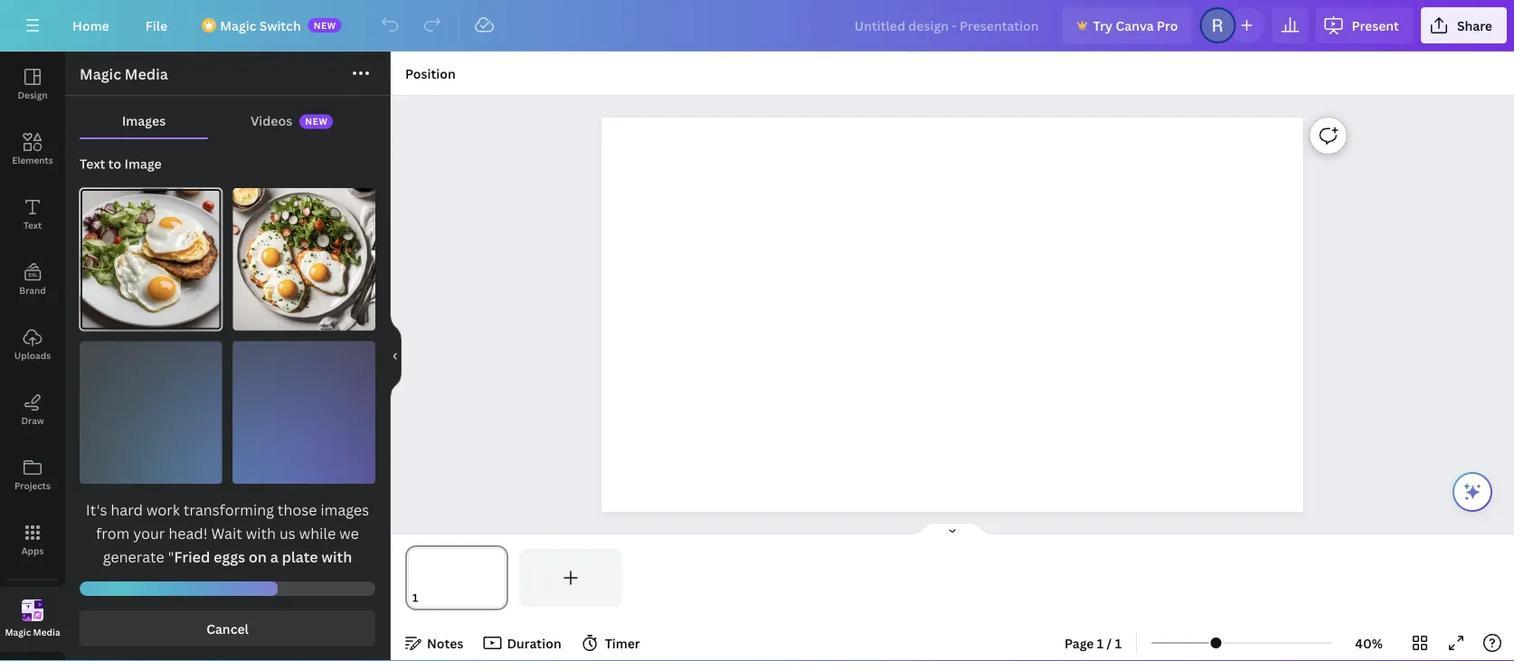 Task type: locate. For each thing, give the bounding box(es) containing it.
0 horizontal spatial magic media
[[5, 626, 60, 638]]

transforming
[[183, 500, 274, 520]]

0 horizontal spatial 1
[[1097, 634, 1104, 652]]

present
[[1352, 17, 1399, 34]]

page 1 image
[[405, 549, 508, 607]]

0 horizontal spatial media
[[33, 626, 60, 638]]

file
[[145, 17, 167, 34]]

draw button
[[0, 377, 65, 442]]

image
[[124, 155, 162, 172]]

text for text
[[23, 219, 42, 231]]

apps
[[21, 544, 44, 557]]

those
[[278, 500, 317, 520]]

text up brand button
[[23, 219, 42, 231]]

it's hard work transforming those images from your head! wait with us while we generate "
[[86, 500, 369, 567]]

0 vertical spatial text
[[80, 155, 105, 172]]

1 horizontal spatial media
[[125, 64, 168, 84]]

1 horizontal spatial with
[[321, 547, 352, 567]]

0 vertical spatial with
[[246, 524, 276, 543]]

on
[[249, 547, 267, 567]]

magic down apps
[[5, 626, 31, 638]]

work
[[146, 500, 180, 520]]

uploads button
[[0, 312, 65, 377]]

generate
[[103, 547, 164, 567]]

new right videos
[[305, 116, 328, 128]]

1 right /
[[1115, 634, 1122, 652]]

0 horizontal spatial fried eggs on a plate with salad image
[[80, 188, 222, 331]]

media down apps
[[33, 626, 60, 638]]

media
[[125, 64, 168, 84], [33, 626, 60, 638]]

images
[[320, 500, 369, 520]]

magic down home on the left of page
[[80, 64, 121, 84]]

2 vertical spatial magic
[[5, 626, 31, 638]]

text to image
[[80, 155, 162, 172]]

0 vertical spatial magic media
[[80, 64, 168, 84]]

1 vertical spatial new
[[305, 116, 328, 128]]

40%
[[1355, 634, 1383, 652]]

text inside button
[[23, 219, 42, 231]]

0 horizontal spatial text
[[23, 219, 42, 231]]

1 vertical spatial magic media
[[5, 626, 60, 638]]

" down the on
[[243, 571, 249, 590]]

to
[[108, 155, 121, 172]]

with
[[246, 524, 276, 543], [321, 547, 352, 567]]

pro
[[1157, 17, 1178, 34]]

elements
[[12, 154, 53, 166]]

0 horizontal spatial magic
[[5, 626, 31, 638]]

1 horizontal spatial magic media
[[80, 64, 168, 84]]

notes button
[[398, 629, 471, 658]]

cancel
[[206, 620, 249, 637]]

magic media up images at the left top of page
[[80, 64, 168, 84]]

fried eggs on a plate with salad image
[[80, 188, 222, 331], [233, 188, 375, 331]]

position
[[405, 65, 456, 82]]

try canva pro
[[1093, 17, 1178, 34]]

us
[[279, 524, 295, 543]]

" down "head!"
[[168, 547, 174, 567]]

40% button
[[1340, 629, 1398, 658]]

1 left /
[[1097, 634, 1104, 652]]

try canva pro button
[[1062, 7, 1192, 43]]

images button
[[80, 103, 208, 137]]

Page title text field
[[426, 589, 433, 607]]

1 vertical spatial magic
[[80, 64, 121, 84]]

media up images 'button'
[[125, 64, 168, 84]]

magic media
[[80, 64, 168, 84], [5, 626, 60, 638]]

salad
[[206, 571, 243, 590]]

projects
[[14, 479, 51, 492]]

with up the on
[[246, 524, 276, 543]]

1 vertical spatial text
[[23, 219, 42, 231]]

magic media inside magic media button
[[5, 626, 60, 638]]

canva assistant image
[[1462, 481, 1483, 503]]

new inside main 'menu bar'
[[314, 19, 336, 31]]

0 vertical spatial new
[[314, 19, 336, 31]]

1
[[1097, 634, 1104, 652], [1115, 634, 1122, 652]]

plate
[[282, 547, 318, 567]]

1 horizontal spatial fried eggs on a plate with salad image
[[233, 188, 375, 331]]

1 horizontal spatial text
[[80, 155, 105, 172]]

1 horizontal spatial 1
[[1115, 634, 1122, 652]]

hard
[[111, 500, 143, 520]]

page
[[1065, 634, 1094, 652]]

hide pages image
[[909, 522, 996, 536]]

1 vertical spatial media
[[33, 626, 60, 638]]

1 1 from the left
[[1097, 634, 1104, 652]]

0 horizontal spatial "
[[168, 547, 174, 567]]

with down the we
[[321, 547, 352, 567]]

0 vertical spatial "
[[168, 547, 174, 567]]

share button
[[1421, 7, 1507, 43]]

" inside it's hard work transforming those images from your head! wait with us while we generate "
[[168, 547, 174, 567]]

magic media down apps
[[5, 626, 60, 638]]

home
[[72, 17, 109, 34]]

2 horizontal spatial magic
[[220, 17, 256, 34]]

we
[[339, 524, 359, 543]]

magic left switch
[[220, 17, 256, 34]]

home link
[[58, 7, 124, 43]]

1 vertical spatial "
[[243, 571, 249, 590]]

text left to
[[80, 155, 105, 172]]

new right switch
[[314, 19, 336, 31]]

1 vertical spatial with
[[321, 547, 352, 567]]

0 vertical spatial magic
[[220, 17, 256, 34]]

position button
[[398, 59, 463, 88]]

wait
[[211, 524, 242, 543]]

"
[[168, 547, 174, 567], [243, 571, 249, 590]]

new
[[314, 19, 336, 31], [305, 116, 328, 128]]

page 1 / 1
[[1065, 634, 1122, 652]]

text
[[80, 155, 105, 172], [23, 219, 42, 231]]

magic
[[220, 17, 256, 34], [80, 64, 121, 84], [5, 626, 31, 638]]

brand
[[19, 284, 46, 296]]

images
[[122, 112, 166, 129]]

2 fried eggs on a plate with salad image from the left
[[233, 188, 375, 331]]

fried
[[174, 547, 210, 567]]

it's
[[86, 500, 107, 520]]

draw
[[21, 414, 44, 426]]

0 horizontal spatial with
[[246, 524, 276, 543]]



Task type: vqa. For each thing, say whether or not it's contained in the screenshot.
the bottom "Media"
yes



Task type: describe. For each thing, give the bounding box(es) containing it.
present button
[[1316, 7, 1414, 43]]

design
[[18, 89, 48, 101]]

magic inside main 'menu bar'
[[220, 17, 256, 34]]

main menu bar
[[0, 0, 1514, 52]]

1 horizontal spatial "
[[243, 571, 249, 590]]

while
[[299, 524, 336, 543]]

design button
[[0, 52, 65, 117]]

with inside fried eggs on a plate with salad
[[321, 547, 352, 567]]

duration button
[[478, 629, 569, 658]]

apps button
[[0, 507, 65, 573]]

magic media button
[[0, 587, 65, 652]]

share
[[1457, 17, 1492, 34]]

try
[[1093, 17, 1113, 34]]

switch
[[259, 17, 301, 34]]

with inside it's hard work transforming those images from your head! wait with us while we generate "
[[246, 524, 276, 543]]

brand button
[[0, 247, 65, 312]]

magic inside button
[[5, 626, 31, 638]]

hide image
[[390, 313, 402, 400]]

text button
[[0, 182, 65, 247]]

a
[[270, 547, 278, 567]]

duration
[[507, 634, 561, 652]]

1 fried eggs on a plate with salad image from the left
[[80, 188, 222, 331]]

projects button
[[0, 442, 65, 507]]

elements button
[[0, 117, 65, 182]]

magic switch
[[220, 17, 301, 34]]

1 horizontal spatial magic
[[80, 64, 121, 84]]

media inside button
[[33, 626, 60, 638]]

0 vertical spatial media
[[125, 64, 168, 84]]

canva
[[1116, 17, 1154, 34]]

timer
[[605, 634, 640, 652]]

videos
[[251, 112, 292, 129]]

uploads
[[14, 349, 51, 361]]

/
[[1107, 634, 1112, 652]]

timer button
[[576, 629, 647, 658]]

notes
[[427, 634, 463, 652]]

your
[[133, 524, 165, 543]]

fried eggs on a plate with salad
[[174, 547, 352, 590]]

text for text to image
[[80, 155, 105, 172]]

Design title text field
[[840, 7, 1055, 43]]

file button
[[131, 7, 182, 43]]

side panel tab list
[[0, 52, 65, 652]]

2 1 from the left
[[1115, 634, 1122, 652]]

from
[[96, 524, 130, 543]]

eggs
[[214, 547, 245, 567]]

cancel button
[[80, 611, 375, 647]]

head!
[[169, 524, 208, 543]]



